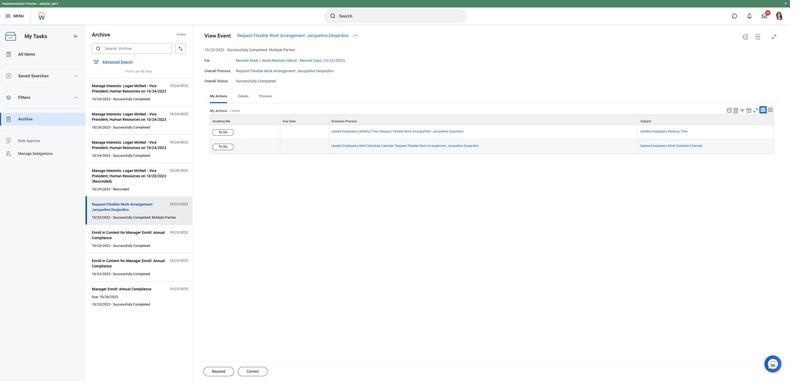 Task type: vqa. For each thing, say whether or not it's contained in the screenshot.


Task type: describe. For each thing, give the bounding box(es) containing it.
10/23/2023 - successfully completed: multiple parties inside item list element
[[92, 216, 176, 220]]

0 vertical spatial annual
[[153, 231, 165, 235]]

10/28/2023
[[100, 295, 118, 299]]

business
[[332, 120, 345, 123]]

flexible inside request flexible work arrangement: jacqueline desjardins
[[107, 202, 120, 207]]

advanced search button
[[100, 57, 135, 67]]

due date
[[283, 120, 296, 123]]

to do for awaiting
[[219, 130, 228, 134]]

approve
[[26, 139, 40, 143]]

1 president, from the top
[[92, 89, 109, 93]]

human for manage interests: logan mcneil - vice president, human resources on 10/20/2023 (rescinded) button on the top left of the page
[[110, 174, 122, 178]]

1 vertical spatial manager
[[126, 259, 141, 263]]

mcneil inside manage interests: logan mcneil - vice president, human resources on 10/20/2023 (rescinded)
[[134, 169, 146, 173]]

1 10/23/2023 - successfully completed from the top
[[92, 244, 150, 248]]

10/20/2023 inside manage interests: logan mcneil - vice president, human resources on 10/20/2023 (rescinded)
[[146, 174, 166, 178]]

working for time
[[668, 130, 680, 134]]

business process button
[[329, 115, 638, 125]]

notifications large image
[[747, 13, 753, 19]]

clock check image
[[5, 73, 12, 79]]

for
[[205, 58, 210, 63]]

3 10/23/2023 - successfully completed from the top
[[92, 303, 150, 307]]

compliance inside manager enroll: annual compliance button
[[132, 287, 151, 292]]

my for my tasks
[[25, 33, 32, 39]]

resources inside manage interests: logan mcneil - vice president, human resources on 10/20/2023 (rescinded)
[[123, 174, 140, 178]]

1 horizontal spatial 10/20/2023
[[170, 169, 188, 173]]

enroll: for second 'enroll in content for manager enroll: annual compliance' button
[[142, 259, 152, 263]]

for for first 'enroll in content for manager enroll: annual compliance' button
[[120, 231, 125, 235]]

saved
[[18, 73, 30, 79]]

1 horizontal spatial days
[[314, 58, 322, 63]]

my actions 2 items
[[210, 109, 240, 113]]

3 mcneil from the top
[[134, 141, 146, 145]]

rescind button
[[204, 367, 234, 377]]

awaiting
[[213, 120, 225, 123]]

hybrid
[[286, 58, 297, 63]]

update employee's working time: request flexible work arrangement: jacqueline desjardins link
[[331, 130, 464, 134]]

1 vertical spatial annual
[[153, 259, 165, 263]]

10/24/2023 - rescinded
[[92, 188, 129, 192]]

1 vice from the top
[[149, 84, 157, 88]]

1 manage interests: logan mcneil - vice president, human resources on 10/24/2023 button from the top
[[92, 83, 167, 95]]

1 on from the top
[[141, 89, 145, 93]]

menu
[[13, 14, 24, 18]]

filters button
[[0, 91, 85, 104]]

2
[[230, 109, 231, 113]]

rename image
[[5, 138, 12, 144]]

advanced search
[[103, 60, 133, 64]]

adeptai_dpt1
[[40, 2, 58, 6]]

archive inside archive button
[[18, 117, 33, 122]]

president, inside manage interests: logan mcneil - vice president, human resources on 10/20/2023 (rescinded)
[[92, 174, 109, 178]]

1 10/24/2023 - successfully completed from the top
[[92, 97, 150, 101]]

me
[[226, 120, 230, 123]]

logan inside manage interests: logan mcneil - vice president, human resources on 10/20/2023 (rescinded)
[[123, 169, 133, 173]]

tasks
[[33, 33, 47, 39]]

delegations
[[33, 152, 53, 156]]

awaiting me
[[213, 120, 230, 123]]

employee's for update employee's working time
[[652, 130, 668, 134]]

my tasks element
[[0, 25, 85, 382]]

33
[[767, 11, 770, 14]]

bulk
[[18, 139, 26, 143]]

2 enroll in content for manager enroll: annual compliance button from the top
[[92, 258, 167, 270]]

menu banner
[[0, 0, 791, 25]]

1 resources from the top
[[123, 89, 140, 93]]

(rescinded)
[[92, 179, 112, 184]]

manage interests: logan mcneil - vice president, human resources on 10/20/2023 (rescinded)
[[92, 169, 166, 184]]

interests: for first manage interests: logan mcneil - vice president, human resources on 10/24/2023 button from the bottom
[[106, 141, 122, 145]]

schedule for calendar
[[676, 144, 690, 148]]

2 logan from the top
[[123, 112, 133, 116]]

advanced
[[103, 60, 120, 64]]

for for second 'enroll in content for manager enroll: annual compliance' button
[[120, 259, 125, 263]]

sort image
[[178, 46, 183, 51]]

rescinded
[[113, 188, 129, 192]]

2 mcneil from the top
[[134, 112, 146, 116]]

items inside item list element
[[179, 33, 186, 36]]

bulk approve link
[[0, 135, 85, 147]]

overall process
[[205, 69, 231, 73]]

parties inside item list element
[[165, 216, 176, 220]]

>
[[259, 58, 261, 63]]

1 to do row from the top
[[210, 125, 775, 140]]

list containing all items
[[0, 48, 85, 160]]

request right event
[[237, 33, 253, 38]]

overall for overall process
[[205, 69, 216, 73]]

calendar:
[[381, 144, 395, 148]]

8
[[177, 33, 179, 36]]

configure image
[[93, 59, 99, 65]]

event
[[218, 33, 231, 39]]

remote work > work/remote hybrid - remote days (10/23/2023)
[[236, 58, 345, 63]]

inbox large image
[[762, 13, 768, 19]]

2 manage interests: logan mcneil - vice president, human resources on 10/24/2023 from the top
[[92, 112, 166, 122]]

awaiting me button
[[210, 115, 280, 125]]

status
[[217, 79, 228, 83]]

subject button
[[638, 115, 774, 125]]

- inside manage interests: logan mcneil - vice president, human resources on 10/20/2023 (rescinded)
[[147, 169, 148, 173]]

3 on from the top
[[141, 146, 145, 150]]

time:
[[372, 130, 380, 134]]

2 10/23/2023 - successfully completed from the top
[[92, 272, 150, 276]]

actions for my actions 2 items
[[216, 109, 227, 113]]

manage delegations
[[18, 152, 53, 156]]

request right time:
[[380, 130, 392, 134]]

saved searches button
[[0, 70, 85, 83]]

manager inside button
[[92, 287, 107, 292]]

all items
[[18, 52, 35, 57]]

2 vertical spatial my
[[210, 109, 215, 113]]

clipboard image for archive
[[5, 116, 12, 123]]

searches
[[31, 73, 49, 79]]

1 horizontal spatial 10/23/2023 - successfully completed: multiple parties
[[205, 48, 295, 52]]

1 in from the top
[[102, 231, 105, 235]]

profile logan mcneil image
[[776, 12, 784, 21]]

subject
[[641, 120, 652, 123]]

1 enroll in content for manager enroll: annual compliance from the top
[[92, 231, 165, 240]]

update employee's work schedule calendar
[[641, 144, 703, 148]]

update employee's work schedule calendar: request flexible work arrangement: jacqueline desjardins link
[[331, 144, 479, 148]]

due
[[283, 120, 288, 123]]

0 vertical spatial completed:
[[249, 48, 268, 52]]

to for awaiting
[[219, 130, 222, 134]]

employee's for update employee's work schedule calendar
[[652, 144, 668, 148]]

click to view/edit grid preferences image
[[746, 108, 752, 114]]

3 manage interests: logan mcneil - vice president, human resources on 10/24/2023 from the top
[[92, 141, 166, 150]]

due date button
[[280, 115, 329, 125]]

from
[[126, 70, 133, 73]]

interests: for 2nd manage interests: logan mcneil - vice president, human resources on 10/24/2023 button from the top of the item list element
[[106, 112, 122, 116]]

enroll for second 'enroll in content for manager enroll: annual compliance' button
[[92, 259, 101, 263]]

menu button
[[0, 7, 31, 25]]

successfully inside overall status "element"
[[236, 79, 257, 83]]

2 resources from the top
[[123, 118, 140, 122]]

to do for to
[[219, 145, 228, 149]]

overall status
[[205, 79, 228, 83]]

business process
[[332, 120, 357, 123]]

flexible up >
[[254, 33, 268, 38]]

2 10/24/2023 - successfully completed from the top
[[92, 126, 150, 130]]

update for update employee's working time: request flexible work arrangement: jacqueline desjardins
[[331, 130, 342, 134]]

0 vertical spatial manager
[[126, 231, 141, 235]]

my actions
[[210, 94, 227, 98]]

employee's for update employee's working time: request flexible work arrangement: jacqueline desjardins
[[342, 130, 358, 134]]

request right calendar:
[[395, 144, 407, 148]]

1 horizontal spatial multiple
[[269, 48, 283, 52]]

request up overall status "element"
[[236, 69, 250, 73]]

request flexible work arrangement: jacqueline desjardins link for event
[[237, 33, 349, 38]]

process for overall process
[[217, 69, 231, 73]]

manage delegations link
[[0, 147, 85, 160]]

archive button
[[0, 113, 85, 126]]

update employee's working time
[[641, 130, 688, 134]]

schedule for calendar:
[[367, 144, 380, 148]]

clipboard image for all items
[[5, 51, 12, 58]]

do for me
[[223, 130, 228, 134]]

correct button
[[238, 367, 268, 377]]

time
[[681, 130, 688, 134]]

3 logan from the top
[[123, 141, 133, 145]]

details
[[238, 94, 249, 98]]

90
[[141, 70, 144, 73]]

implementation preview -   adeptai_dpt1
[[2, 2, 58, 6]]

my for my actions
[[210, 94, 215, 98]]



Task type: locate. For each thing, give the bounding box(es) containing it.
4 mcneil from the top
[[134, 169, 146, 173]]

1 horizontal spatial items
[[232, 109, 240, 113]]

clipboard image down perspective image at the top left
[[5, 116, 12, 123]]

chevron down image inside 'filters' 'dropdown button'
[[74, 96, 78, 100]]

close environment banner image
[[785, 2, 788, 5]]

enroll for first 'enroll in content for manager enroll: annual compliance' button
[[92, 231, 101, 235]]

table image
[[761, 107, 766, 113]]

10/23/2023 - successfully completed: multiple parties
[[205, 48, 295, 52], [92, 216, 176, 220]]

1 vertical spatial days
[[145, 70, 152, 73]]

0 vertical spatial 10/24/2023 - successfully completed
[[92, 97, 150, 101]]

manager
[[126, 231, 141, 235], [126, 259, 141, 263], [92, 287, 107, 292]]

0 horizontal spatial 10/23/2023 - successfully completed: multiple parties
[[92, 216, 176, 220]]

3 vice from the top
[[149, 141, 157, 145]]

remote right hybrid
[[300, 58, 313, 63]]

1 vertical spatial enroll:
[[142, 259, 152, 263]]

row
[[210, 115, 775, 125]]

jacqueline
[[307, 33, 328, 38], [297, 69, 315, 73], [433, 130, 448, 134], [448, 144, 463, 148], [92, 208, 110, 212]]

1 mcneil from the top
[[134, 84, 146, 88]]

4 on from the top
[[141, 174, 145, 178]]

0 vertical spatial clipboard image
[[5, 51, 12, 58]]

all items button
[[0, 48, 85, 61]]

desjardins inside button
[[111, 208, 129, 212]]

1 horizontal spatial working
[[668, 130, 680, 134]]

arrangement: inside request flexible work arrangement: jacqueline desjardins
[[130, 202, 153, 207]]

request flexible work arrangement: jacqueline desjardins
[[237, 33, 349, 38], [236, 69, 334, 73], [92, 202, 153, 212]]

1 vertical spatial content
[[106, 259, 119, 263]]

0 vertical spatial compliance
[[92, 236, 112, 240]]

employee's
[[342, 130, 358, 134], [652, 130, 668, 134], [342, 144, 358, 148], [652, 144, 668, 148]]

flexible
[[254, 33, 268, 38], [251, 69, 263, 73], [393, 130, 404, 134], [408, 144, 419, 148], [107, 202, 120, 207]]

flexible up update employee's work schedule calendar: request flexible work arrangement: jacqueline desjardins link
[[393, 130, 404, 134]]

in
[[102, 231, 105, 235], [102, 259, 105, 263]]

0 vertical spatial enroll in content for manager enroll: annual compliance button
[[92, 230, 167, 241]]

0 vertical spatial parties
[[283, 48, 295, 52]]

0 vertical spatial archive
[[92, 32, 110, 38]]

select to filter grid data image
[[740, 108, 746, 114]]

0 horizontal spatial process
[[217, 69, 231, 73]]

archive right transformation import icon
[[92, 32, 110, 38]]

request flexible work arrangement: jacqueline desjardins down remote work > work/remote hybrid - remote days (10/23/2023)
[[236, 69, 334, 73]]

2 clipboard image from the top
[[5, 116, 12, 123]]

overall
[[205, 69, 216, 73], [205, 79, 216, 83]]

2 enroll in content for manager enroll: annual compliance from the top
[[92, 259, 165, 269]]

1 vertical spatial request flexible work arrangement: jacqueline desjardins link
[[236, 68, 334, 73]]

2 manage interests: logan mcneil - vice president, human resources on 10/24/2023 button from the top
[[92, 111, 167, 123]]

2 overall from the top
[[205, 79, 216, 83]]

2 in from the top
[[102, 259, 105, 263]]

calendar
[[690, 144, 703, 148]]

1 horizontal spatial remote
[[300, 58, 313, 63]]

items right the 2
[[232, 109, 240, 113]]

2 vertical spatial 10/24/2023 - successfully completed
[[92, 154, 150, 158]]

0 horizontal spatial remote
[[236, 58, 249, 63]]

request inside request flexible work arrangement: jacqueline desjardins
[[92, 202, 106, 207]]

1 horizontal spatial schedule
[[676, 144, 690, 148]]

1 vertical spatial 10/23/2023 - successfully completed: multiple parties
[[92, 216, 176, 220]]

correct
[[247, 370, 259, 374]]

process right the business
[[346, 120, 357, 123]]

3 manage interests: logan mcneil - vice president, human resources on 10/24/2023 button from the top
[[92, 139, 167, 151]]

0 vertical spatial manage interests: logan mcneil - vice president, human resources on 10/24/2023 button
[[92, 83, 167, 95]]

list
[[0, 48, 85, 160]]

2 vertical spatial enroll:
[[108, 287, 118, 292]]

items inside my actions 2 items
[[232, 109, 240, 113]]

days left (10/23/2023)
[[314, 58, 322, 63]]

preview
[[26, 2, 37, 6]]

0 vertical spatial enroll:
[[142, 231, 152, 235]]

desjardins
[[329, 33, 349, 38], [316, 69, 334, 73], [449, 130, 464, 134], [464, 144, 479, 148], [111, 208, 129, 212]]

president,
[[92, 89, 109, 93], [92, 118, 109, 122], [92, 146, 109, 150], [92, 174, 109, 178]]

schedule left calendar
[[676, 144, 690, 148]]

1 overall from the top
[[205, 69, 216, 73]]

search image inside item list element
[[96, 46, 101, 51]]

2 schedule from the left
[[676, 144, 690, 148]]

2 vertical spatial annual
[[119, 287, 131, 292]]

10/24/2023
[[170, 84, 188, 88], [146, 89, 166, 93], [92, 97, 110, 101], [170, 112, 188, 116], [146, 118, 166, 122], [92, 126, 110, 130], [170, 141, 188, 145], [146, 146, 166, 150], [92, 154, 110, 158], [92, 188, 110, 192]]

my
[[25, 33, 32, 39], [210, 94, 215, 98], [210, 109, 215, 113]]

date
[[289, 120, 296, 123]]

export to excel image
[[742, 34, 749, 40]]

view
[[205, 33, 216, 39]]

user plus image
[[5, 151, 12, 157]]

1 vertical spatial parties
[[165, 216, 176, 220]]

completed: down request flexible work arrangement: jacqueline desjardins button
[[133, 216, 151, 220]]

my down "overall status"
[[210, 94, 215, 98]]

clipboard image inside the all items button
[[5, 51, 12, 58]]

0 vertical spatial multiple
[[269, 48, 283, 52]]

request flexible work arrangement: jacqueline desjardins button
[[92, 201, 167, 213]]

2 on from the top
[[141, 118, 145, 122]]

2 vertical spatial manage interests: logan mcneil - vice president, human resources on 10/24/2023 button
[[92, 139, 167, 151]]

human inside manage interests: logan mcneil - vice president, human resources on 10/20/2023 (rescinded)
[[110, 174, 122, 178]]

2 to do button from the top
[[212, 144, 234, 150]]

item list element
[[85, 25, 193, 382]]

successfully
[[227, 48, 248, 52], [236, 79, 257, 83], [113, 97, 132, 101], [113, 126, 132, 130], [113, 154, 132, 158], [113, 216, 132, 220], [113, 244, 132, 248], [113, 272, 132, 276], [113, 303, 132, 307]]

3 interests: from the top
[[106, 141, 122, 145]]

from last 90 days
[[126, 70, 152, 73]]

overall for overall status
[[205, 79, 216, 83]]

1 horizontal spatial search image
[[330, 13, 336, 19]]

working
[[359, 130, 371, 134], [668, 130, 680, 134]]

1 vertical spatial process
[[259, 94, 272, 98]]

archive
[[92, 32, 110, 38], [18, 117, 33, 122]]

1 vertical spatial actions
[[216, 109, 227, 113]]

1 vertical spatial 10/20/2023
[[146, 174, 166, 178]]

0 vertical spatial chevron down image
[[74, 74, 78, 78]]

update for update employee's working time
[[641, 130, 651, 134]]

0 horizontal spatial archive
[[18, 117, 33, 122]]

2 to do from the top
[[219, 145, 228, 149]]

0 vertical spatial enroll in content for manager enroll: annual compliance
[[92, 231, 165, 240]]

4 vice from the top
[[149, 169, 157, 173]]

10/23/2023 - successfully completed: multiple parties down request flexible work arrangement: jacqueline desjardins button
[[92, 216, 176, 220]]

2 human from the top
[[110, 118, 122, 122]]

actions inside tab list
[[216, 94, 227, 98]]

completed: up >
[[249, 48, 268, 52]]

enroll in content for manager enroll: annual compliance button
[[92, 230, 167, 241], [92, 258, 167, 270]]

items right 8
[[179, 33, 186, 36]]

do
[[223, 130, 228, 134], [223, 145, 228, 149]]

1 do from the top
[[223, 130, 228, 134]]

2 cell from the top
[[280, 140, 329, 154]]

update for update employee's work schedule calendar
[[641, 144, 651, 148]]

tab list
[[205, 91, 780, 103]]

2 working from the left
[[668, 130, 680, 134]]

interests: inside manage interests: logan mcneil - vice president, human resources on 10/20/2023 (rescinded)
[[106, 169, 122, 173]]

fullscreen image
[[753, 108, 759, 114]]

0 horizontal spatial search image
[[96, 46, 101, 51]]

mcneil
[[134, 84, 146, 88], [134, 112, 146, 116], [134, 141, 146, 145], [134, 169, 146, 173]]

update employee's working time link
[[641, 130, 688, 134]]

human for 2nd manage interests: logan mcneil - vice president, human resources on 10/24/2023 button from the top of the item list element
[[110, 118, 122, 122]]

export to worksheets image
[[733, 108, 740, 114]]

1 vertical spatial in
[[102, 259, 105, 263]]

perspective image
[[5, 95, 12, 101]]

1 vertical spatial manage interests: logan mcneil - vice president, human resources on 10/24/2023
[[92, 112, 166, 122]]

2 horizontal spatial process
[[346, 120, 357, 123]]

2 for from the top
[[120, 259, 125, 263]]

1 vertical spatial my
[[210, 94, 215, 98]]

toolbar
[[724, 106, 775, 115]]

transformation import image
[[73, 34, 79, 39]]

1 enroll in content for manager enroll: annual compliance button from the top
[[92, 230, 167, 241]]

0 vertical spatial actions
[[216, 94, 227, 98]]

due:
[[92, 295, 99, 299]]

1 horizontal spatial process
[[259, 94, 272, 98]]

2 vertical spatial request flexible work arrangement: jacqueline desjardins
[[92, 202, 153, 212]]

1 vertical spatial to do button
[[212, 144, 234, 150]]

overall down for
[[205, 69, 216, 73]]

2 to do row from the top
[[210, 140, 775, 154]]

1 horizontal spatial archive
[[92, 32, 110, 38]]

to do row
[[210, 125, 775, 140], [210, 140, 775, 154]]

Search: Archive text field
[[92, 43, 172, 54]]

on inside manage interests: logan mcneil - vice president, human resources on 10/20/2023 (rescinded)
[[141, 174, 145, 178]]

enroll
[[92, 231, 101, 235], [92, 259, 101, 263]]

1 vertical spatial 10/23/2023 - successfully completed
[[92, 272, 150, 276]]

last
[[134, 70, 140, 73]]

manage inside list
[[18, 152, 32, 156]]

update employee's work schedule calendar: request flexible work arrangement: jacqueline desjardins
[[331, 144, 479, 148]]

1 horizontal spatial completed:
[[249, 48, 268, 52]]

3 president, from the top
[[92, 146, 109, 150]]

2 to from the top
[[219, 145, 222, 149]]

all
[[18, 52, 23, 57]]

my inside tab list
[[210, 94, 215, 98]]

2 remote from the left
[[300, 58, 313, 63]]

clipboard image left all
[[5, 51, 12, 58]]

archive inside item list element
[[92, 32, 110, 38]]

1 vertical spatial compliance
[[92, 264, 112, 269]]

1 interests: from the top
[[106, 84, 122, 88]]

process up status at the top of the page
[[217, 69, 231, 73]]

request flexible work arrangement: jacqueline desjardins for view event
[[237, 33, 349, 38]]

1 vertical spatial search image
[[96, 46, 101, 51]]

10/24/2023 - successfully completed
[[92, 97, 150, 101], [92, 126, 150, 130], [92, 154, 150, 158]]

0 horizontal spatial multiple
[[152, 216, 164, 220]]

1 remote from the left
[[236, 58, 249, 63]]

1 vertical spatial archive
[[18, 117, 33, 122]]

2 vertical spatial manager
[[92, 287, 107, 292]]

1 to do button from the top
[[212, 130, 234, 136]]

request down 10/24/2023 - rescinded
[[92, 202, 106, 207]]

4 human from the top
[[110, 174, 122, 178]]

1 vertical spatial clipboard image
[[5, 116, 12, 123]]

2 content from the top
[[106, 259, 119, 263]]

2 president, from the top
[[92, 118, 109, 122]]

1 vertical spatial 10/24/2023 - successfully completed
[[92, 126, 150, 130]]

human
[[110, 89, 122, 93], [110, 118, 122, 122], [110, 146, 122, 150], [110, 174, 122, 178]]

3 human from the top
[[110, 146, 122, 150]]

my tasks
[[25, 33, 47, 39]]

actions for my actions
[[216, 94, 227, 98]]

manage inside manage interests: logan mcneil - vice president, human resources on 10/20/2023 (rescinded)
[[92, 169, 105, 173]]

filters
[[18, 95, 30, 100]]

10/23/2023 - successfully completed: multiple parties up >
[[205, 48, 295, 52]]

interests: for manage interests: logan mcneil - vice president, human resources on 10/20/2023 (rescinded) button on the top left of the page
[[106, 169, 122, 173]]

request flexible work arrangement: jacqueline desjardins link down remote work > work/remote hybrid - remote days (10/23/2023)
[[236, 68, 334, 73]]

chevron down image
[[74, 74, 78, 78], [74, 96, 78, 100]]

cell
[[280, 125, 329, 140], [280, 140, 329, 154]]

1 actions from the top
[[216, 94, 227, 98]]

resources
[[123, 89, 140, 93], [123, 118, 140, 122], [123, 146, 140, 150], [123, 174, 140, 178]]

justify image
[[5, 13, 11, 19]]

days right 90
[[145, 70, 152, 73]]

clipboard image inside archive button
[[5, 116, 12, 123]]

2 vertical spatial process
[[346, 120, 357, 123]]

process inside popup button
[[346, 120, 357, 123]]

expand table image
[[768, 107, 773, 113]]

1 horizontal spatial parties
[[283, 48, 295, 52]]

chevron down image for saved searches
[[74, 74, 78, 78]]

chevron down image for filters
[[74, 96, 78, 100]]

2 do from the top
[[223, 145, 228, 149]]

jacqueline inside button
[[92, 208, 110, 212]]

(10/23/2023)
[[323, 58, 345, 63]]

33 button
[[759, 10, 771, 22]]

items
[[179, 33, 186, 36], [232, 109, 240, 113]]

vice inside manage interests: logan mcneil - vice president, human resources on 10/20/2023 (rescinded)
[[149, 169, 157, 173]]

1 to do from the top
[[219, 130, 228, 134]]

1 vertical spatial items
[[232, 109, 240, 113]]

days inside item list element
[[145, 70, 152, 73]]

manage interests: logan mcneil - vice president, human resources on 10/20/2023 (rescinded) button
[[92, 168, 167, 185]]

human for first manage interests: logan mcneil - vice president, human resources on 10/24/2023 button from the top of the item list element
[[110, 89, 122, 93]]

search image inside menu banner
[[330, 13, 336, 19]]

2 vertical spatial compliance
[[132, 287, 151, 292]]

1 content from the top
[[106, 231, 119, 235]]

manager enroll: annual compliance
[[92, 287, 151, 292]]

overall status element
[[236, 76, 276, 84]]

2 vice from the top
[[149, 112, 157, 116]]

parties
[[283, 48, 295, 52], [165, 216, 176, 220]]

due: 10/28/2023
[[92, 295, 118, 299]]

arrangement:
[[280, 33, 306, 38], [274, 69, 296, 73], [413, 130, 432, 134], [428, 144, 447, 148], [130, 202, 153, 207]]

items
[[24, 52, 35, 57]]

process
[[217, 69, 231, 73], [259, 94, 272, 98], [346, 120, 357, 123]]

flexible down update employee's working time: request flexible work arrangement: jacqueline desjardins
[[408, 144, 419, 148]]

multiple inside item list element
[[152, 216, 164, 220]]

to do button for to
[[212, 144, 234, 150]]

working left time:
[[359, 130, 371, 134]]

compliance
[[92, 236, 112, 240], [92, 264, 112, 269], [132, 287, 151, 292]]

my up awaiting at the left top of page
[[210, 109, 215, 113]]

tab list containing my actions
[[205, 91, 780, 103]]

1 vertical spatial request flexible work arrangement: jacqueline desjardins
[[236, 69, 334, 73]]

manage interests: logan mcneil - vice president, human resources on 10/24/2023 button
[[92, 83, 167, 95], [92, 111, 167, 123], [92, 139, 167, 151]]

rescind
[[212, 370, 225, 374]]

on
[[141, 89, 145, 93], [141, 118, 145, 122], [141, 146, 145, 150], [141, 174, 145, 178]]

overall left status at the top of the page
[[205, 79, 216, 83]]

1 vertical spatial enroll in content for manager enroll: annual compliance button
[[92, 258, 167, 270]]

1 vertical spatial do
[[223, 145, 228, 149]]

0 vertical spatial my
[[25, 33, 32, 39]]

schedule
[[367, 144, 380, 148], [676, 144, 690, 148]]

1 vertical spatial overall
[[205, 79, 216, 83]]

clipboard image
[[5, 51, 12, 58], [5, 116, 12, 123]]

view event
[[205, 33, 231, 39]]

1 chevron down image from the top
[[74, 74, 78, 78]]

1 vertical spatial enroll
[[92, 259, 101, 263]]

4 logan from the top
[[123, 169, 133, 173]]

1 to from the top
[[219, 130, 222, 134]]

1 cell from the top
[[280, 125, 329, 140]]

0 horizontal spatial days
[[145, 70, 152, 73]]

remote work > work/remote hybrid - remote days (10/23/2023) link
[[236, 57, 345, 63]]

actions down status at the top of the page
[[216, 94, 227, 98]]

1 human from the top
[[110, 89, 122, 93]]

0 vertical spatial days
[[314, 58, 322, 63]]

process for business process
[[346, 120, 357, 123]]

2 chevron down image from the top
[[74, 96, 78, 100]]

export to excel image
[[726, 108, 732, 114]]

2 vertical spatial 10/23/2023 - successfully completed
[[92, 303, 150, 307]]

1 working from the left
[[359, 130, 371, 134]]

work/remote
[[262, 58, 285, 63]]

flexible up overall status "element"
[[251, 69, 263, 73]]

search
[[121, 60, 133, 64]]

request flexible work arrangement: jacqueline desjardins link for process
[[236, 68, 334, 73]]

1 vertical spatial completed:
[[133, 216, 151, 220]]

1 vertical spatial to
[[219, 145, 222, 149]]

manage interests: logan mcneil - vice president, human resources on 10/24/2023
[[92, 84, 166, 93], [92, 112, 166, 122], [92, 141, 166, 150]]

3 10/24/2023 - successfully completed from the top
[[92, 154, 150, 158]]

annual inside button
[[119, 287, 131, 292]]

search image
[[330, 13, 336, 19], [96, 46, 101, 51]]

2 actions from the top
[[216, 109, 227, 113]]

0 vertical spatial to do
[[219, 130, 228, 134]]

4 resources from the top
[[123, 174, 140, 178]]

view printable version (pdf) image
[[755, 34, 762, 40]]

completed inside overall status "element"
[[258, 79, 276, 83]]

4 interests: from the top
[[106, 169, 122, 173]]

request flexible work arrangement: jacqueline desjardins for overall process
[[236, 69, 334, 73]]

human for first manage interests: logan mcneil - vice president, human resources on 10/24/2023 button from the bottom
[[110, 146, 122, 150]]

2 interests: from the top
[[106, 112, 122, 116]]

1 clipboard image from the top
[[5, 51, 12, 58]]

1 for from the top
[[120, 231, 125, 235]]

0 vertical spatial items
[[179, 33, 186, 36]]

4 president, from the top
[[92, 174, 109, 178]]

remote left >
[[236, 58, 249, 63]]

0 horizontal spatial parties
[[165, 216, 176, 220]]

to for to
[[219, 145, 222, 149]]

request flexible work arrangement: jacqueline desjardins down rescinded
[[92, 202, 153, 212]]

employee's for update employee's work schedule calendar: request flexible work arrangement: jacqueline desjardins
[[342, 144, 358, 148]]

10/23/2023 - successfully completed
[[92, 244, 150, 248], [92, 272, 150, 276], [92, 303, 150, 307]]

fullscreen image
[[771, 34, 778, 40]]

2 enroll from the top
[[92, 259, 101, 263]]

interests:
[[106, 84, 122, 88], [106, 112, 122, 116], [106, 141, 122, 145], [106, 169, 122, 173]]

update for update employee's work schedule calendar: request flexible work arrangement: jacqueline desjardins
[[331, 144, 342, 148]]

cell for update employee's working time: request flexible work arrangement: jacqueline desjardins
[[280, 125, 329, 140]]

1 schedule from the left
[[367, 144, 380, 148]]

0 vertical spatial to do button
[[212, 130, 234, 136]]

0 horizontal spatial 10/20/2023
[[146, 174, 166, 178]]

0 vertical spatial in
[[102, 231, 105, 235]]

completed: inside item list element
[[133, 216, 151, 220]]

saved searches
[[18, 73, 49, 79]]

working left time on the top right of the page
[[668, 130, 680, 134]]

3 resources from the top
[[123, 146, 140, 150]]

- inside menu banner
[[38, 2, 39, 6]]

1 vertical spatial enroll in content for manager enroll: annual compliance
[[92, 259, 165, 269]]

1 logan from the top
[[123, 84, 133, 88]]

to do button
[[212, 130, 234, 136], [212, 144, 234, 150]]

update employee's working time: request flexible work arrangement: jacqueline desjardins
[[331, 130, 464, 134]]

8 items
[[177, 33, 186, 36]]

0 horizontal spatial working
[[359, 130, 371, 134]]

process down successfully completed
[[259, 94, 272, 98]]

1 vertical spatial multiple
[[152, 216, 164, 220]]

do for do
[[223, 145, 228, 149]]

successfully completed
[[236, 79, 276, 83]]

request flexible work arrangement: jacqueline desjardins link up remote work > work/remote hybrid - remote days (10/23/2023) link at left top
[[237, 33, 349, 38]]

0 vertical spatial 10/23/2023 - successfully completed
[[92, 244, 150, 248]]

working for time:
[[359, 130, 371, 134]]

1 manage interests: logan mcneil - vice president, human resources on 10/24/2023 from the top
[[92, 84, 166, 93]]

1 vertical spatial to do
[[219, 145, 228, 149]]

work inside button
[[121, 202, 129, 207]]

0 vertical spatial 10/23/2023 - successfully completed: multiple parties
[[205, 48, 295, 52]]

completed
[[258, 79, 276, 83], [133, 97, 150, 101], [133, 126, 150, 130], [133, 154, 150, 158], [133, 244, 150, 248], [133, 272, 150, 276], [133, 303, 150, 307]]

0 vertical spatial content
[[106, 231, 119, 235]]

Search Workday  search field
[[339, 10, 455, 22]]

0 vertical spatial 10/20/2023
[[170, 169, 188, 173]]

bulk approve
[[18, 139, 40, 143]]

manager enroll: annual compliance button
[[92, 286, 154, 293]]

row containing awaiting me
[[210, 115, 775, 125]]

0 vertical spatial request flexible work arrangement: jacqueline desjardins
[[237, 33, 349, 38]]

1 vertical spatial manage interests: logan mcneil - vice president, human resources on 10/24/2023 button
[[92, 111, 167, 123]]

interests: for first manage interests: logan mcneil - vice president, human resources on 10/24/2023 button from the top of the item list element
[[106, 84, 122, 88]]

0 horizontal spatial completed:
[[133, 216, 151, 220]]

request flexible work arrangement: jacqueline desjardins up remote work > work/remote hybrid - remote days (10/23/2023) link at left top
[[237, 33, 349, 38]]

update employee's work schedule calendar link
[[641, 144, 703, 148]]

0 horizontal spatial items
[[179, 33, 186, 36]]

days
[[314, 58, 322, 63], [145, 70, 152, 73]]

request flexible work arrangement: jacqueline desjardins inside button
[[92, 202, 153, 212]]

0 vertical spatial process
[[217, 69, 231, 73]]

flexible down 10/24/2023 - rescinded
[[107, 202, 120, 207]]

to do
[[219, 130, 228, 134], [219, 145, 228, 149]]

2 vertical spatial manage interests: logan mcneil - vice president, human resources on 10/24/2023
[[92, 141, 166, 150]]

implementation
[[2, 2, 25, 6]]

cell for update employee's work schedule calendar: request flexible work arrangement: jacqueline desjardins
[[280, 140, 329, 154]]

0 vertical spatial to
[[219, 130, 222, 134]]

1 enroll from the top
[[92, 231, 101, 235]]

actions left the 2
[[216, 109, 227, 113]]

to do button for awaiting
[[212, 130, 234, 136]]

my left tasks
[[25, 33, 32, 39]]

0 vertical spatial enroll
[[92, 231, 101, 235]]

remote
[[236, 58, 249, 63], [300, 58, 313, 63]]

1 vertical spatial chevron down image
[[74, 96, 78, 100]]

enroll: for first 'enroll in content for manager enroll: annual compliance' button
[[142, 231, 152, 235]]

schedule left calendar:
[[367, 144, 380, 148]]

0 vertical spatial do
[[223, 130, 228, 134]]

archive down filters
[[18, 117, 33, 122]]



